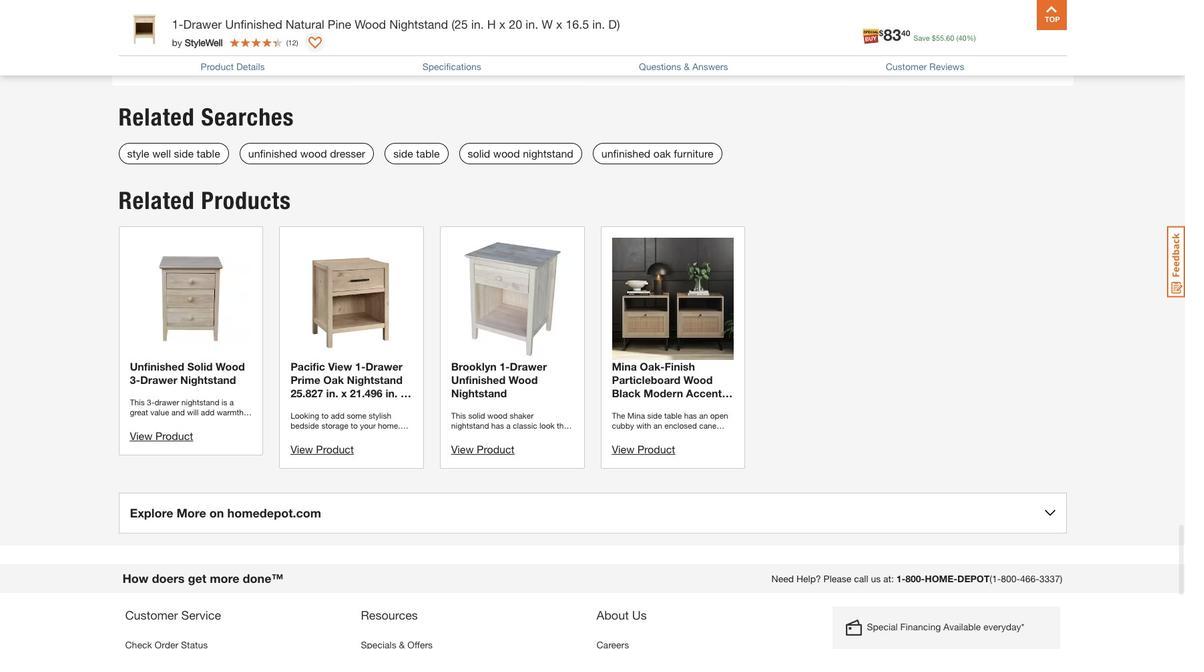 Task type: locate. For each thing, give the bounding box(es) containing it.
pacific view 1-drawer prime oak nightstand 25.827 in. x 21.496 in. x 17.48 in. link
[[291, 238, 413, 412]]

2 horizontal spatial wood
[[509, 373, 538, 386]]

1 wood from the left
[[300, 147, 327, 160]]

40 left save
[[901, 28, 910, 38]]

2 vertical spatial wood
[[509, 373, 538, 386]]

need
[[772, 573, 794, 584]]

view product for unfinished solid wood 3-drawer nightstand
[[130, 429, 193, 442]]

view for unfinished solid wood 3-drawer nightstand
[[130, 429, 152, 442]]

& left answers
[[684, 61, 690, 72]]

related for related searches
[[119, 103, 195, 132]]

0 horizontal spatial sign
[[196, 42, 220, 57]]

2 vertical spatial unfinished
[[451, 373, 506, 386]]

unfinished for unfinished oak furniture
[[601, 147, 651, 160]]

related up well on the left
[[119, 103, 195, 132]]

0 horizontal spatial customer
[[125, 607, 178, 622]]

1 vertical spatial related
[[119, 186, 195, 215]]

1 horizontal spatial unfinished
[[601, 147, 651, 160]]

specifications
[[422, 61, 481, 72]]

specifications button
[[422, 61, 481, 72], [422, 61, 481, 72]]

product for brooklyn 1-drawer unfinished wood nightstand
[[477, 443, 515, 455]]

sign inside get 10% off your purchase sign up for emails & save 10% on select home decor. valid on select items.
[[196, 42, 220, 57]]

0 vertical spatial customer
[[886, 61, 927, 72]]

in. left d)
[[592, 17, 605, 31]]

1 unfinished from the left
[[248, 147, 297, 160]]

brooklyn 1-drawer unfinished wood nightstand link
[[451, 238, 573, 400]]

0 horizontal spatial &
[[296, 42, 304, 57]]

800-
[[906, 573, 925, 584], [1001, 573, 1020, 584]]

on inside dropdown button
[[210, 505, 224, 520]]

40 inside $ 83 40
[[901, 28, 910, 38]]

unfinished down searches
[[248, 147, 297, 160]]

customer down save
[[886, 61, 927, 72]]

table left solid
[[416, 147, 440, 160]]

oak
[[323, 373, 344, 386]]

1 vertical spatial &
[[684, 61, 690, 72]]

nightstand down solid
[[180, 373, 236, 386]]

unfinished solid wood 3-drawer nightstand image
[[130, 238, 252, 360]]

0 horizontal spatial 40
[[901, 28, 910, 38]]

in.
[[471, 17, 484, 31], [526, 17, 538, 31], [592, 17, 605, 31], [326, 386, 338, 399], [386, 386, 398, 399], [320, 400, 332, 412]]

table down the related searches
[[197, 147, 220, 160]]

solid wood nightstand link
[[459, 143, 582, 164]]

2 800- from the left
[[1001, 573, 1020, 584]]

0 horizontal spatial unfinished
[[248, 147, 297, 160]]

nightstand down the 'brooklyn'
[[451, 386, 507, 399]]

nightstand inside pacific view 1-drawer prime oak nightstand 25.827 in. x 21.496 in. x 17.48 in.
[[347, 373, 403, 386]]

0 horizontal spatial 10%
[[241, 13, 284, 37]]

0 horizontal spatial $
[[879, 28, 884, 38]]

sign inside button
[[931, 32, 957, 47]]

furniture
[[674, 147, 713, 160]]

drawer inside unfinished solid wood 3-drawer nightstand
[[140, 373, 177, 386]]

side right well on the left
[[174, 147, 194, 160]]

1 horizontal spatial unfinished
[[225, 17, 282, 31]]

view inside pacific view 1-drawer prime oak nightstand 25.827 in. x 21.496 in. x 17.48 in.
[[328, 360, 352, 372]]

done™
[[243, 571, 283, 585]]

1 horizontal spatial table
[[416, 147, 440, 160]]

0 vertical spatial related
[[119, 103, 195, 132]]

0 horizontal spatial wood
[[300, 147, 327, 160]]

help?
[[796, 573, 821, 584]]

x down oak
[[341, 386, 347, 399]]

pine
[[328, 17, 351, 31]]

1 horizontal spatial sign
[[931, 32, 957, 47]]

w
[[542, 17, 553, 31]]

1- inside brooklyn 1-drawer unfinished wood nightstand
[[500, 360, 510, 372]]

800- right the depot at bottom
[[1001, 573, 1020, 584]]

nightstand up home
[[389, 17, 448, 31]]

brooklyn 1-drawer unfinished wood nightstand image
[[451, 238, 573, 360]]

by stylewell
[[172, 36, 223, 48]]

0 horizontal spatial table
[[197, 147, 220, 160]]

1- up 21.496
[[355, 360, 366, 372]]

side right dresser
[[393, 147, 413, 160]]

0 horizontal spatial 800-
[[906, 573, 925, 584]]

60
[[946, 33, 954, 42]]

product for unfinished solid wood 3-drawer nightstand
[[155, 429, 193, 442]]

x
[[499, 17, 506, 31], [556, 17, 562, 31], [341, 386, 347, 399], [401, 386, 406, 399]]

2 unfinished from the left
[[601, 147, 651, 160]]

unfinished down the 'brooklyn'
[[451, 373, 506, 386]]

product details button
[[201, 61, 265, 72], [201, 61, 265, 72]]

1 horizontal spatial 10%
[[335, 42, 361, 57]]

about us
[[597, 607, 647, 622]]

1 horizontal spatial &
[[684, 61, 690, 72]]

1 vertical spatial wood
[[216, 360, 245, 372]]

800- right at:
[[906, 573, 925, 584]]

nightstand
[[389, 17, 448, 31], [180, 373, 236, 386], [347, 373, 403, 386], [451, 386, 507, 399]]

1 related from the top
[[119, 103, 195, 132]]

nightstand up 21.496
[[347, 373, 403, 386]]

view
[[328, 360, 352, 372], [130, 429, 152, 442], [612, 442, 634, 455], [291, 443, 313, 455], [451, 443, 474, 455]]

&
[[296, 42, 304, 57], [684, 61, 690, 72]]

sign up
[[931, 32, 976, 47]]

0 vertical spatial unfinished
[[225, 17, 282, 31]]

well
[[152, 147, 171, 160]]

display image
[[308, 37, 322, 50]]

on right valid
[[515, 42, 529, 57]]

select down "1-drawer unfinished natural pine wood nightstand (25 in. h x 20 in. w x 16.5 in. d)"
[[381, 42, 413, 57]]

related searches
[[119, 103, 294, 132]]

& inside get 10% off your purchase sign up for emails & save 10% on select home decor. valid on select items.
[[296, 42, 304, 57]]

unfinished solid wood 3-drawer nightstand link
[[130, 238, 252, 386]]

16.5
[[566, 17, 589, 31]]

related for related products
[[119, 186, 195, 215]]

1 vertical spatial unfinished
[[130, 360, 184, 372]]

1 horizontal spatial select
[[532, 42, 564, 57]]

0 vertical spatial wood
[[355, 17, 386, 31]]

on down your
[[364, 42, 378, 57]]

view product
[[130, 429, 193, 442], [612, 442, 675, 455], [291, 443, 354, 455], [451, 443, 515, 455]]

0 vertical spatial 10%
[[241, 13, 284, 37]]

2 horizontal spatial on
[[515, 42, 529, 57]]

get 10% off your purchase sign up for emails & save 10% on select home decor. valid on select items.
[[195, 13, 600, 57]]

1-
[[172, 17, 183, 31], [355, 360, 366, 372], [500, 360, 510, 372], [897, 573, 906, 584]]

feedback link image
[[1167, 226, 1185, 298]]

yourname@email.com text field
[[710, 28, 910, 55]]

related down well on the left
[[119, 186, 195, 215]]

up
[[960, 32, 976, 47]]

view product link for unfinished solid wood 3-drawer nightstand
[[130, 429, 193, 442]]

questions & answers button
[[639, 61, 728, 72], [639, 61, 728, 72]]

(25
[[451, 17, 468, 31]]

1 horizontal spatial $
[[932, 33, 936, 42]]

2 wood from the left
[[493, 147, 520, 160]]

wood inside brooklyn 1-drawer unfinished wood nightstand
[[509, 373, 538, 386]]

purchase
[[398, 13, 510, 37]]

10% up emails
[[241, 13, 284, 37]]

unfinished left oak
[[601, 147, 651, 160]]

service
[[181, 607, 221, 622]]

nightstand inside unfinished solid wood 3-drawer nightstand
[[180, 373, 236, 386]]

product
[[201, 61, 234, 72], [155, 429, 193, 442], [637, 442, 675, 455], [316, 443, 354, 455], [477, 443, 515, 455]]

on right more
[[210, 505, 224, 520]]

wood right solid
[[493, 147, 520, 160]]

resources
[[361, 607, 418, 622]]

55
[[936, 33, 944, 42]]

2 side from the left
[[393, 147, 413, 160]]

40 right 60
[[958, 33, 967, 42]]

related
[[119, 103, 195, 132], [119, 186, 195, 215]]

2 related from the top
[[119, 186, 195, 215]]

10% down pine
[[335, 42, 361, 57]]

drawer
[[183, 17, 222, 31], [365, 360, 403, 372], [510, 360, 547, 372], [140, 373, 177, 386]]

unfinished for unfinished wood dresser
[[248, 147, 297, 160]]

by
[[172, 36, 182, 48]]

in. down oak
[[326, 386, 338, 399]]

sign up button
[[917, 27, 990, 52]]

1 table from the left
[[197, 147, 220, 160]]

1 horizontal spatial 800-
[[1001, 573, 1020, 584]]

please
[[824, 573, 852, 584]]

$ left .
[[932, 33, 936, 42]]

0 horizontal spatial unfinished
[[130, 360, 184, 372]]

$ inside $ 83 40
[[879, 28, 884, 38]]

customer
[[886, 61, 927, 72], [125, 607, 178, 622]]

nightstand inside brooklyn 1-drawer unfinished wood nightstand
[[451, 386, 507, 399]]

solid wood nightstand
[[468, 147, 573, 160]]

1 horizontal spatial side
[[393, 147, 413, 160]]

unfinished wood dresser
[[248, 147, 365, 160]]

( right 60
[[956, 33, 958, 42]]

customer down how
[[125, 607, 178, 622]]

1 horizontal spatial wood
[[493, 147, 520, 160]]

wood left dresser
[[300, 147, 327, 160]]

1 vertical spatial 10%
[[335, 42, 361, 57]]

1 horizontal spatial customer
[[886, 61, 927, 72]]

$ left save
[[879, 28, 884, 38]]

40
[[901, 28, 910, 38], [958, 33, 967, 42]]

1- up by
[[172, 17, 183, 31]]

x right h
[[499, 17, 506, 31]]

& left display icon
[[296, 42, 304, 57]]

0 vertical spatial &
[[296, 42, 304, 57]]

( left )
[[286, 38, 288, 46]]

0 horizontal spatial select
[[381, 42, 413, 57]]

customer reviews button
[[886, 61, 964, 72], [886, 61, 964, 72]]

1- right the 'brooklyn'
[[500, 360, 510, 372]]

special financing available everyday*
[[867, 621, 1025, 632]]

unfinished oak furniture
[[601, 147, 713, 160]]

select down w
[[532, 42, 564, 57]]

unfinished up 3-
[[130, 360, 184, 372]]

drawer inside pacific view 1-drawer prime oak nightstand 25.827 in. x 21.496 in. x 17.48 in.
[[365, 360, 403, 372]]

(
[[956, 33, 958, 42], [286, 38, 288, 46]]

decor.
[[450, 42, 483, 57]]

10%
[[241, 13, 284, 37], [335, 42, 361, 57]]

unfinished up the for at the left
[[225, 17, 282, 31]]

0 horizontal spatial side
[[174, 147, 194, 160]]

1 vertical spatial customer
[[125, 607, 178, 622]]

$
[[879, 28, 884, 38], [932, 33, 936, 42]]

2 horizontal spatial unfinished
[[451, 373, 506, 386]]

need help? please call us at: 1-800-home-depot (1-800-466-3337)
[[772, 573, 1063, 584]]

0 horizontal spatial on
[[210, 505, 224, 520]]

style
[[127, 147, 149, 160]]

wood
[[300, 147, 327, 160], [493, 147, 520, 160]]

0 horizontal spatial wood
[[216, 360, 245, 372]]

solid
[[187, 360, 213, 372]]

get
[[188, 571, 206, 585]]



Task type: describe. For each thing, give the bounding box(es) containing it.
reviews
[[929, 61, 964, 72]]

2 select from the left
[[532, 42, 564, 57]]

1 horizontal spatial wood
[[355, 17, 386, 31]]

view product for brooklyn 1-drawer unfinished wood nightstand
[[451, 443, 515, 455]]

17.48
[[291, 400, 317, 412]]

1 horizontal spatial (
[[956, 33, 958, 42]]

wood inside unfinished solid wood 3-drawer nightstand
[[216, 360, 245, 372]]

unfinished wood dresser link
[[240, 143, 374, 164]]

pacific view 1-drawer prime oak nightstand 25.827 in. x 21.496 in. x 17.48 in.
[[291, 360, 406, 412]]

3337)
[[1039, 573, 1063, 584]]

brooklyn 1-drawer unfinished wood nightstand
[[451, 360, 547, 399]]

unfinished solid wood 3-drawer nightstand
[[130, 360, 245, 386]]

20
[[509, 17, 522, 31]]

1 800- from the left
[[906, 573, 925, 584]]

style well side table
[[127, 147, 220, 160]]

2 table from the left
[[416, 147, 440, 160]]

style well side table link
[[119, 143, 229, 164]]

questions & answers
[[639, 61, 728, 72]]

top button
[[1037, 0, 1067, 30]]

)
[[296, 38, 298, 46]]

everyday*
[[984, 621, 1025, 632]]

prime
[[291, 373, 320, 386]]

depot
[[958, 573, 990, 584]]

x right w
[[556, 17, 562, 31]]

d)
[[608, 17, 620, 31]]

12
[[288, 38, 296, 46]]

nightstand
[[523, 147, 573, 160]]

x right 21.496
[[401, 386, 406, 399]]

more
[[210, 571, 239, 585]]

side table link
[[385, 143, 448, 164]]

unfinished inside brooklyn 1-drawer unfinished wood nightstand
[[451, 373, 506, 386]]

special
[[867, 621, 898, 632]]

home
[[416, 42, 446, 57]]

1- inside pacific view 1-drawer prime oak nightstand 25.827 in. x 21.496 in. x 17.48 in.
[[355, 360, 366, 372]]

solid
[[468, 147, 490, 160]]

save
[[914, 33, 930, 42]]

brooklyn
[[451, 360, 497, 372]]

explore more on homedepot.com
[[130, 505, 321, 520]]

explore
[[130, 505, 173, 520]]

dresser
[[330, 147, 365, 160]]

us
[[871, 573, 881, 584]]

homedepot.com
[[227, 505, 321, 520]]

wood for unfinished
[[300, 147, 327, 160]]

home-
[[925, 573, 958, 584]]

83
[[884, 25, 901, 44]]

1- right at:
[[897, 573, 906, 584]]

in. right 21.496
[[386, 386, 398, 399]]

unfinished oak furniture link
[[593, 143, 722, 164]]

1-drawer unfinished natural pine wood nightstand (25 in. h x 20 in. w x 16.5 in. d)
[[172, 17, 620, 31]]

product image image
[[122, 7, 165, 50]]

view product link for pacific view 1-drawer prime oak nightstand 25.827 in. x 21.496 in. x 17.48 in.
[[291, 443, 354, 455]]

valid
[[486, 42, 512, 57]]

customer reviews
[[886, 61, 964, 72]]

mina oak-finish particleboard wood black modern accent storage living room side end table bedroom nightstand, set of 2 image
[[612, 238, 734, 360]]

view product for pacific view 1-drawer prime oak nightstand 25.827 in. x 21.496 in. x 17.48 in.
[[291, 443, 354, 455]]

more
[[177, 505, 206, 520]]

0 horizontal spatial (
[[286, 38, 288, 46]]

1 horizontal spatial on
[[364, 42, 378, 57]]

up
[[223, 42, 237, 57]]

for
[[240, 42, 255, 57]]

customer for customer reviews
[[886, 61, 927, 72]]

product for pacific view 1-drawer prime oak nightstand 25.827 in. x 21.496 in. x 17.48 in.
[[316, 443, 354, 455]]

pacific view 1-drawer prime oak nightstand 25.827 in. x 21.496 in. x 17.48 in. image
[[291, 238, 413, 360]]

pacific
[[291, 360, 325, 372]]

related products
[[119, 186, 291, 215]]

oak
[[653, 147, 671, 160]]

in. right "17.48"
[[320, 400, 332, 412]]

financing
[[900, 621, 941, 632]]

at:
[[883, 573, 894, 584]]

view product link for brooklyn 1-drawer unfinished wood nightstand
[[451, 443, 515, 455]]

how doers get more done™
[[123, 571, 283, 585]]

details
[[236, 61, 265, 72]]

off
[[289, 13, 329, 37]]

natural
[[286, 17, 324, 31]]

wood for solid
[[493, 147, 520, 160]]

available
[[944, 621, 981, 632]]

questions
[[639, 61, 681, 72]]

your
[[334, 13, 392, 37]]

in. left h
[[471, 17, 484, 31]]

25.827
[[291, 386, 323, 399]]

explore more on homedepot.com button
[[119, 493, 1067, 533]]

searches
[[201, 103, 294, 132]]

1 horizontal spatial 40
[[958, 33, 967, 42]]

save
[[307, 42, 332, 57]]

us
[[632, 607, 647, 622]]

about
[[597, 607, 629, 622]]

save $ 55 . 60 ( 40 %)
[[914, 33, 976, 42]]

side table
[[393, 147, 440, 160]]

(1-
[[990, 573, 1001, 584]]

how
[[123, 571, 149, 585]]

.
[[944, 33, 946, 42]]

view for brooklyn 1-drawer unfinished wood nightstand
[[451, 443, 474, 455]]

1 side from the left
[[174, 147, 194, 160]]

customer for customer service
[[125, 607, 178, 622]]

products
[[201, 186, 291, 215]]

3-
[[130, 373, 140, 386]]

view for pacific view 1-drawer prime oak nightstand 25.827 in. x 21.496 in. x 17.48 in.
[[291, 443, 313, 455]]

466-
[[1020, 573, 1039, 584]]

( 12 )
[[286, 38, 298, 46]]

product details
[[201, 61, 265, 72]]

emails
[[258, 42, 293, 57]]

$ 83 40
[[879, 25, 910, 44]]

drawer inside brooklyn 1-drawer unfinished wood nightstand
[[510, 360, 547, 372]]

unfinished inside unfinished solid wood 3-drawer nightstand
[[130, 360, 184, 372]]

in. left w
[[526, 17, 538, 31]]

call
[[854, 573, 868, 584]]

h
[[487, 17, 496, 31]]

1 select from the left
[[381, 42, 413, 57]]

get
[[195, 13, 236, 37]]



Task type: vqa. For each thing, say whether or not it's contained in the screenshot.
3rd the Report from the bottom of the page
no



